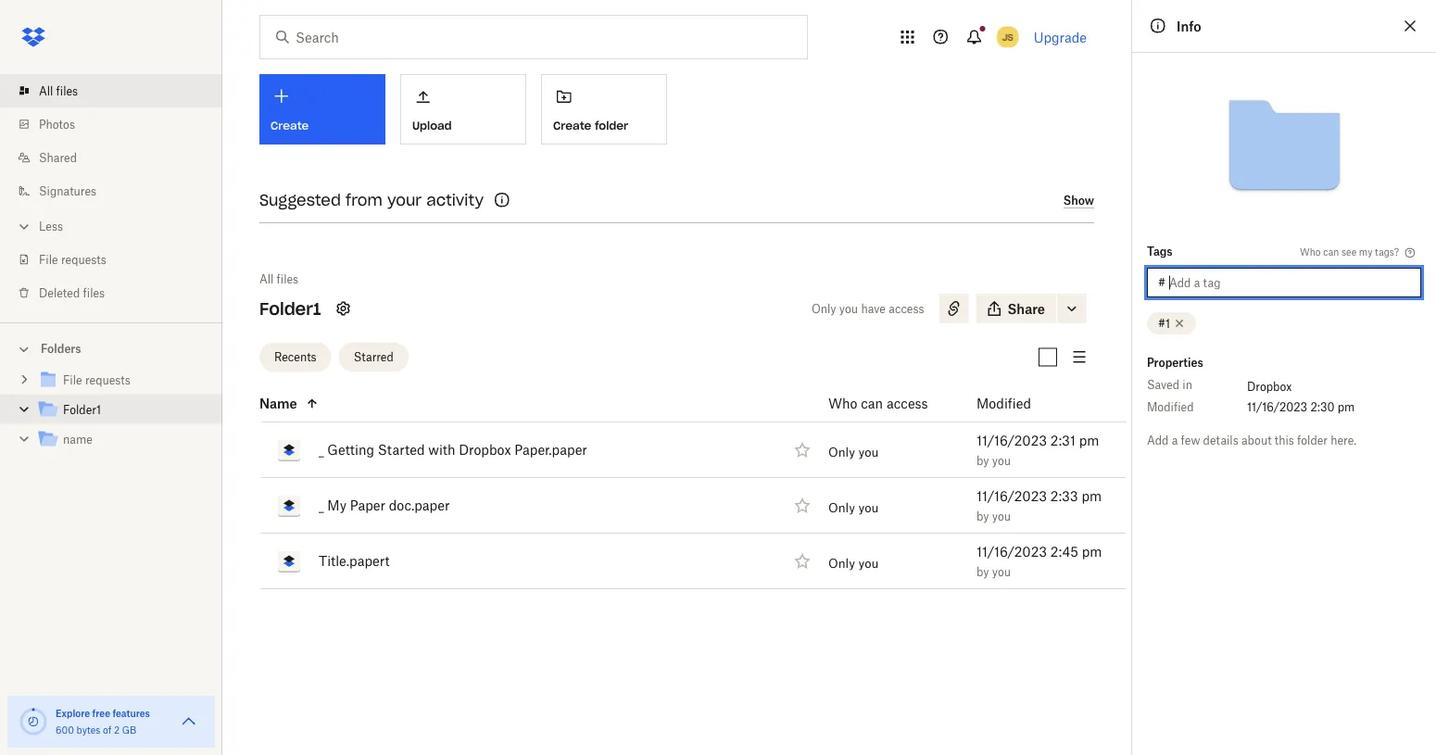 Task type: vqa. For each thing, say whether or not it's contained in the screenshot.
the left files
yes



Task type: locate. For each thing, give the bounding box(es) containing it.
folder1 up name
[[63, 403, 101, 417]]

signatures link
[[15, 174, 222, 208]]

only you button for 11/16/2023 2:31 pm
[[828, 444, 879, 459]]

tags
[[1147, 244, 1173, 258]]

upgrade
[[1034, 29, 1087, 45]]

0 vertical spatial folder
[[595, 118, 628, 133]]

create inside popup button
[[271, 119, 309, 133]]

11/16/2023 2:30 pm
[[1247, 400, 1355, 414]]

upload button
[[400, 74, 526, 145]]

by up the 11/16/2023 2:45 pm by you
[[977, 510, 989, 523]]

deleted files link
[[15, 276, 222, 309]]

by
[[977, 454, 989, 468], [977, 510, 989, 523], [977, 565, 989, 579]]

pm for 2:33
[[1082, 488, 1102, 504]]

1 horizontal spatial all files link
[[259, 270, 298, 288]]

3 by from the top
[[977, 565, 989, 579]]

add to starred image up add to starred icon
[[791, 439, 814, 461]]

pm for 2:31
[[1079, 433, 1099, 448]]

access
[[889, 302, 924, 315], [887, 396, 928, 411]]

table containing name
[[219, 385, 1127, 589]]

11/16/2023 left '2:45'
[[977, 544, 1047, 560]]

1 vertical spatial dropbox
[[459, 442, 511, 458]]

pm inside the 11/16/2023 2:45 pm by you
[[1082, 544, 1102, 560]]

1 vertical spatial can
[[861, 396, 883, 411]]

all files up photos
[[39, 84, 78, 98]]

file requests inside list
[[39, 252, 106, 266]]

file requests link up folder1 link
[[37, 368, 208, 393]]

only you inside name _ my paper doc.paper, modified 11/16/2023 2:33 pm, element
[[828, 500, 879, 515]]

0 horizontal spatial modified
[[977, 396, 1031, 411]]

0 vertical spatial only you
[[828, 444, 879, 459]]

file down "folders"
[[63, 373, 82, 387]]

table
[[219, 385, 1127, 589]]

add to starred image down add to starred icon
[[791, 550, 814, 572]]

dropbox right "with"
[[459, 442, 511, 458]]

1 horizontal spatial folder1
[[259, 298, 321, 319]]

properties
[[1147, 355, 1203, 369]]

name
[[259, 396, 297, 411]]

2 only you button from the top
[[828, 500, 879, 515]]

create folder button
[[541, 74, 667, 145]]

1 horizontal spatial can
[[1323, 246, 1339, 258]]

_ getting started with dropbox paper.paper
[[319, 442, 587, 458]]

pm right 2:31
[[1079, 433, 1099, 448]]

2 only you from the top
[[828, 500, 879, 515]]

pm for 2:30
[[1338, 400, 1355, 414]]

1 vertical spatial add to starred image
[[791, 550, 814, 572]]

2 vertical spatial only you
[[828, 555, 879, 570]]

add
[[1147, 433, 1169, 447]]

files for deleted files link
[[83, 286, 105, 300]]

1 vertical spatial file requests
[[63, 373, 130, 387]]

1 horizontal spatial folder
[[1297, 433, 1328, 447]]

all files link
[[15, 74, 222, 107], [259, 270, 298, 288]]

0 vertical spatial _
[[319, 442, 324, 458]]

add to starred image
[[791, 439, 814, 461], [791, 550, 814, 572]]

requests up deleted files
[[61, 252, 106, 266]]

folder inside button
[[595, 118, 628, 133]]

3 only you from the top
[[828, 555, 879, 570]]

1 vertical spatial folder1
[[63, 403, 101, 417]]

11/16/2023 down dropbox link
[[1247, 400, 1307, 414]]

2 add to starred image from the top
[[791, 550, 814, 572]]

11/16/2023 for 2:45
[[977, 544, 1047, 560]]

_ inside _ getting started with dropbox paper.paper "link"
[[319, 442, 324, 458]]

Search in folder "Dropbox" text field
[[296, 27, 769, 47]]

0 horizontal spatial dropbox
[[459, 442, 511, 458]]

1 horizontal spatial all
[[259, 272, 274, 286]]

less image
[[15, 217, 33, 236]]

explore
[[56, 707, 90, 719]]

_ for _ getting started with dropbox paper.paper
[[319, 442, 324, 458]]

pm right '2:45'
[[1082, 544, 1102, 560]]

create
[[553, 118, 591, 133], [271, 119, 309, 133]]

2 horizontal spatial files
[[277, 272, 298, 286]]

1 vertical spatial only you
[[828, 500, 879, 515]]

dropbox up 11/16/2023 2:30 pm
[[1247, 379, 1292, 393]]

only you button for 11/16/2023 2:45 pm
[[828, 555, 879, 570]]

see
[[1342, 246, 1357, 258]]

1 vertical spatial _
[[319, 498, 324, 513]]

create for create folder
[[553, 118, 591, 133]]

pm right 2:33
[[1082, 488, 1102, 504]]

this
[[1275, 433, 1294, 447]]

you inside 11/16/2023 2:33 pm by you
[[992, 510, 1011, 523]]

files up photos
[[56, 84, 78, 98]]

2 vertical spatial by
[[977, 565, 989, 579]]

3 only you button from the top
[[828, 555, 879, 570]]

11/16/2023 down 'modified' button
[[977, 433, 1047, 448]]

file inside list
[[39, 252, 58, 266]]

explore free features 600 bytes of 2 gb
[[56, 707, 150, 736]]

pm
[[1338, 400, 1355, 414], [1079, 433, 1099, 448], [1082, 488, 1102, 504], [1082, 544, 1102, 560]]

file down the less
[[39, 252, 58, 266]]

add to starred image inside name title.papert, modified 11/16/2023 2:45 pm, element
[[791, 550, 814, 572]]

1 vertical spatial who
[[828, 396, 857, 411]]

only for 11/16/2023 2:31 pm
[[828, 444, 855, 459]]

1 vertical spatial folder
[[1297, 433, 1328, 447]]

by up 11/16/2023 2:33 pm by you
[[977, 454, 989, 468]]

only you for 11/16/2023 2:33 pm
[[828, 500, 879, 515]]

only
[[812, 302, 836, 315], [828, 444, 855, 459], [828, 500, 855, 515], [828, 555, 855, 570]]

pm for 2:45
[[1082, 544, 1102, 560]]

only you button for 11/16/2023 2:33 pm
[[828, 500, 879, 515]]

folder1 up recents
[[259, 298, 321, 319]]

only inside name title.papert, modified 11/16/2023 2:45 pm, element
[[828, 555, 855, 570]]

group
[[0, 362, 222, 468]]

11/16/2023 2:31 pm by you
[[977, 433, 1099, 468]]

only you inside name title.papert, modified 11/16/2023 2:45 pm, element
[[828, 555, 879, 570]]

by inside 11/16/2023 2:31 pm by you
[[977, 454, 989, 468]]

modified down saved in
[[1147, 400, 1194, 414]]

0 vertical spatial file requests
[[39, 252, 106, 266]]

0 horizontal spatial all
[[39, 84, 53, 98]]

requests down folders button
[[85, 373, 130, 387]]

11/16/2023 left 2:33
[[977, 488, 1047, 504]]

only for 11/16/2023 2:45 pm
[[828, 555, 855, 570]]

my
[[1359, 246, 1373, 258]]

who can see my tags? image
[[1403, 246, 1418, 260]]

11/16/2023 inside 11/16/2023 2:33 pm by you
[[977, 488, 1047, 504]]

info
[[1177, 18, 1201, 34]]

add to starred image inside name _ getting started with dropbox paper.paper, modified 11/16/2023 2:31 pm, element
[[791, 439, 814, 461]]

0 vertical spatial only you button
[[828, 444, 879, 459]]

_
[[319, 442, 324, 458], [319, 498, 324, 513]]

share
[[1008, 301, 1045, 316]]

pm right '2:30'
[[1338, 400, 1355, 414]]

create button
[[259, 74, 385, 145]]

0 horizontal spatial folder1
[[63, 403, 101, 417]]

0 vertical spatial can
[[1323, 246, 1339, 258]]

#1 button
[[1147, 312, 1196, 334]]

_ left getting
[[319, 442, 324, 458]]

only you button inside name _ my paper doc.paper, modified 11/16/2023 2:33 pm, element
[[828, 500, 879, 515]]

_ getting started with dropbox paper.paper link
[[319, 439, 587, 461]]

2:31
[[1051, 433, 1076, 448]]

only inside name _ my paper doc.paper, modified 11/16/2023 2:33 pm, element
[[828, 500, 855, 515]]

11/16/2023 for 2:31
[[977, 433, 1047, 448]]

list
[[0, 63, 222, 322]]

by inside the 11/16/2023 2:45 pm by you
[[977, 565, 989, 579]]

1 vertical spatial requests
[[85, 373, 130, 387]]

modified up 11/16/2023 2:31 pm by you on the right bottom
[[977, 396, 1031, 411]]

pm inside 11/16/2023 2:31 pm by you
[[1079, 433, 1099, 448]]

recents button
[[259, 342, 331, 372]]

js
[[1002, 31, 1013, 43]]

1 vertical spatial only you button
[[828, 500, 879, 515]]

1 horizontal spatial modified
[[1147, 400, 1194, 414]]

1 only you from the top
[[828, 444, 879, 459]]

can
[[1323, 246, 1339, 258], [861, 396, 883, 411]]

only you button inside name title.papert, modified 11/16/2023 2:45 pm, element
[[828, 555, 879, 570]]

file requests link up deleted files
[[15, 243, 222, 276]]

only you button
[[828, 444, 879, 459], [828, 500, 879, 515], [828, 555, 879, 570]]

file
[[39, 252, 58, 266], [63, 373, 82, 387]]

who
[[1300, 246, 1321, 258], [828, 396, 857, 411]]

1 horizontal spatial who
[[1300, 246, 1321, 258]]

all files link up "recents" button
[[259, 270, 298, 288]]

who for who can see my tags?
[[1300, 246, 1321, 258]]

0 vertical spatial requests
[[61, 252, 106, 266]]

600
[[56, 724, 74, 736]]

0 horizontal spatial create
[[271, 119, 309, 133]]

here.
[[1331, 433, 1357, 447]]

pm inside 11/16/2023 2:33 pm by you
[[1082, 488, 1102, 504]]

only you for 11/16/2023 2:45 pm
[[828, 555, 879, 570]]

1 _ from the top
[[319, 442, 324, 458]]

2 _ from the top
[[319, 498, 324, 513]]

0 vertical spatial file
[[39, 252, 58, 266]]

1 only you button from the top
[[828, 444, 879, 459]]

1 add to starred image from the top
[[791, 439, 814, 461]]

0 vertical spatial access
[[889, 302, 924, 315]]

folder
[[595, 118, 628, 133], [1297, 433, 1328, 447]]

deleted
[[39, 286, 80, 300]]

11/16/2023 inside 11/16/2023 2:31 pm by you
[[977, 433, 1047, 448]]

_ left the my
[[319, 498, 324, 513]]

activity
[[426, 190, 484, 209]]

only inside name _ getting started with dropbox paper.paper, modified 11/16/2023 2:31 pm, element
[[828, 444, 855, 459]]

0 horizontal spatial who
[[828, 396, 857, 411]]

saved
[[1147, 378, 1180, 391]]

dropbox image
[[15, 19, 52, 56]]

who can see my tags?
[[1300, 246, 1399, 258]]

0 horizontal spatial all files
[[39, 84, 78, 98]]

0 vertical spatial by
[[977, 454, 989, 468]]

1 horizontal spatial dropbox
[[1247, 379, 1292, 393]]

2
[[114, 724, 120, 736]]

1 horizontal spatial create
[[553, 118, 591, 133]]

all files link up shared link
[[15, 74, 222, 107]]

file requests down folders button
[[63, 373, 130, 387]]

11/16/2023 inside the 11/16/2023 2:45 pm by you
[[977, 544, 1047, 560]]

_ for _ my paper doc.paper
[[319, 498, 324, 513]]

_ inside _ my paper doc.paper link
[[319, 498, 324, 513]]

you
[[839, 302, 858, 315], [858, 444, 879, 459], [992, 454, 1011, 468], [858, 500, 879, 515], [992, 510, 1011, 523], [858, 555, 879, 570], [992, 565, 1011, 579]]

create inside button
[[553, 118, 591, 133]]

file requests link
[[15, 243, 222, 276], [37, 368, 208, 393]]

2 by from the top
[[977, 510, 989, 523]]

group containing file requests
[[0, 362, 222, 468]]

1 vertical spatial all files
[[259, 272, 298, 286]]

files inside list item
[[56, 84, 78, 98]]

1 vertical spatial file requests link
[[37, 368, 208, 393]]

by for 11/16/2023 2:45 pm
[[977, 565, 989, 579]]

recents
[[274, 350, 317, 364]]

11/16/2023
[[1247, 400, 1307, 414], [977, 433, 1047, 448], [977, 488, 1047, 504], [977, 544, 1047, 560]]

only you inside name _ getting started with dropbox paper.paper, modified 11/16/2023 2:31 pm, element
[[828, 444, 879, 459]]

0 vertical spatial dropbox
[[1247, 379, 1292, 393]]

file inside group
[[63, 373, 82, 387]]

by inside 11/16/2023 2:33 pm by you
[[977, 510, 989, 523]]

0 vertical spatial add to starred image
[[791, 439, 814, 461]]

0 vertical spatial all files link
[[15, 74, 222, 107]]

you inside the 11/16/2023 2:45 pm by you
[[992, 565, 1011, 579]]

folder1
[[259, 298, 321, 319], [63, 403, 101, 417]]

requests inside group
[[85, 373, 130, 387]]

paper
[[350, 498, 385, 513]]

title.papert
[[319, 553, 390, 569]]

all up photos
[[39, 84, 53, 98]]

1 vertical spatial all
[[259, 272, 274, 286]]

all files up "recents" button
[[259, 272, 298, 286]]

1 vertical spatial access
[[887, 396, 928, 411]]

0 horizontal spatial can
[[861, 396, 883, 411]]

1 vertical spatial file
[[63, 373, 82, 387]]

all up "recents" button
[[259, 272, 274, 286]]

2 vertical spatial only you button
[[828, 555, 879, 570]]

_ my paper doc.paper link
[[319, 494, 450, 517]]

your
[[387, 190, 422, 209]]

files right deleted
[[83, 286, 105, 300]]

0 vertical spatial all
[[39, 84, 53, 98]]

by down 11/16/2023 2:33 pm by you
[[977, 565, 989, 579]]

modified
[[977, 396, 1031, 411], [1147, 400, 1194, 414]]

only you
[[828, 444, 879, 459], [828, 500, 879, 515], [828, 555, 879, 570]]

files up "recents" button
[[277, 272, 298, 286]]

1 by from the top
[[977, 454, 989, 468]]

1 horizontal spatial file
[[63, 373, 82, 387]]

by for 11/16/2023 2:33 pm
[[977, 510, 989, 523]]

0 horizontal spatial files
[[56, 84, 78, 98]]

folders
[[41, 342, 81, 356]]

with
[[428, 442, 455, 458]]

only you for 11/16/2023 2:31 pm
[[828, 444, 879, 459]]

my
[[327, 498, 346, 513]]

file requests up deleted files
[[39, 252, 106, 266]]

1 vertical spatial by
[[977, 510, 989, 523]]

0 horizontal spatial folder
[[595, 118, 628, 133]]

add to starred image for 11/16/2023 2:31 pm
[[791, 439, 814, 461]]

name button
[[259, 392, 783, 415]]

dropbox link
[[1247, 377, 1292, 396]]

name
[[63, 433, 92, 447]]

0 horizontal spatial all files link
[[15, 74, 222, 107]]

suggested
[[259, 190, 341, 209]]

only you button inside name _ getting started with dropbox paper.paper, modified 11/16/2023 2:31 pm, element
[[828, 444, 879, 459]]

0 vertical spatial all files
[[39, 84, 78, 98]]

folder1 link
[[37, 398, 208, 423]]

0 vertical spatial who
[[1300, 246, 1321, 258]]

name _ my paper doc.paper, modified 11/16/2023 2:33 pm, element
[[219, 478, 1127, 534]]

1 horizontal spatial files
[[83, 286, 105, 300]]

0 horizontal spatial file
[[39, 252, 58, 266]]



Task type: describe. For each thing, give the bounding box(es) containing it.
js button
[[993, 22, 1023, 52]]

in
[[1183, 378, 1192, 391]]

#1
[[1158, 316, 1170, 330]]

_ my paper doc.paper
[[319, 498, 450, 513]]

0 vertical spatial folder1
[[259, 298, 321, 319]]

Add a tag text field
[[1169, 272, 1410, 293]]

details
[[1203, 433, 1239, 447]]

upload
[[412, 118, 452, 133]]

shared
[[39, 151, 77, 164]]

files for the left the all files link
[[56, 84, 78, 98]]

file requests inside group
[[63, 373, 130, 387]]

deleted files
[[39, 286, 105, 300]]

about
[[1242, 433, 1272, 447]]

11/16/2023 for 2:33
[[977, 488, 1047, 504]]

add to starred image for 11/16/2023 2:45 pm
[[791, 550, 814, 572]]

few
[[1181, 433, 1200, 447]]

name _ getting started with dropbox paper.paper, modified 11/16/2023 2:31 pm, element
[[219, 423, 1127, 478]]

create folder
[[553, 118, 628, 133]]

photos
[[39, 117, 75, 131]]

gb
[[122, 724, 136, 736]]

features
[[113, 707, 150, 719]]

can for access
[[861, 396, 883, 411]]

bytes
[[77, 724, 100, 736]]

signatures
[[39, 184, 96, 198]]

starred button
[[339, 342, 408, 372]]

have
[[861, 302, 886, 315]]

create for create
[[271, 119, 309, 133]]

add a few details about this folder here.
[[1147, 433, 1357, 447]]

share button
[[976, 294, 1056, 323]]

by for 11/16/2023 2:31 pm
[[977, 454, 989, 468]]

2:33
[[1051, 488, 1078, 504]]

quota usage element
[[19, 707, 48, 737]]

modified button
[[977, 392, 1079, 415]]

dropbox inside "link"
[[459, 442, 511, 458]]

can for see
[[1323, 246, 1339, 258]]

started
[[378, 442, 425, 458]]

11/16/2023 for 2:30
[[1247, 400, 1307, 414]]

who can access
[[828, 396, 928, 411]]

from
[[346, 190, 382, 209]]

2:30
[[1311, 400, 1335, 414]]

only you have access
[[812, 302, 924, 315]]

photos link
[[15, 107, 222, 141]]

paper.paper
[[514, 442, 587, 458]]

free
[[92, 707, 110, 719]]

starred
[[354, 350, 394, 364]]

requests inside list
[[61, 252, 106, 266]]

folder1 inside folder1 link
[[63, 403, 101, 417]]

#
[[1158, 276, 1166, 290]]

all files list item
[[0, 74, 222, 107]]

of
[[103, 724, 111, 736]]

doc.paper
[[389, 498, 450, 513]]

list containing all files
[[0, 63, 222, 322]]

who for who can access
[[828, 396, 857, 411]]

folders button
[[0, 334, 222, 362]]

all inside list item
[[39, 84, 53, 98]]

1 vertical spatial all files link
[[259, 270, 298, 288]]

title.papert link
[[319, 550, 390, 572]]

11/16/2023 2:45 pm by you
[[977, 544, 1102, 579]]

show button
[[1063, 194, 1094, 208]]

only for 11/16/2023 2:33 pm
[[828, 500, 855, 515]]

name link
[[37, 428, 208, 453]]

less
[[39, 219, 63, 233]]

name title.papert, modified 11/16/2023 2:45 pm, element
[[219, 534, 1127, 589]]

saved in
[[1147, 378, 1192, 391]]

11/16/2023 2:33 pm by you
[[977, 488, 1102, 523]]

0 vertical spatial file requests link
[[15, 243, 222, 276]]

show
[[1063, 194, 1094, 208]]

tags?
[[1375, 246, 1399, 258]]

modified inside button
[[977, 396, 1031, 411]]

add to starred image
[[791, 494, 814, 517]]

all files inside list item
[[39, 84, 78, 98]]

folder settings image
[[332, 297, 354, 320]]

close right sidebar image
[[1399, 15, 1421, 37]]

1 horizontal spatial all files
[[259, 272, 298, 286]]

shared link
[[15, 141, 222, 174]]

getting
[[327, 442, 374, 458]]

2:45
[[1051, 544, 1078, 560]]

upgrade link
[[1034, 29, 1087, 45]]

you inside 11/16/2023 2:31 pm by you
[[992, 454, 1011, 468]]

a
[[1172, 433, 1178, 447]]

suggested from your activity
[[259, 190, 484, 209]]



